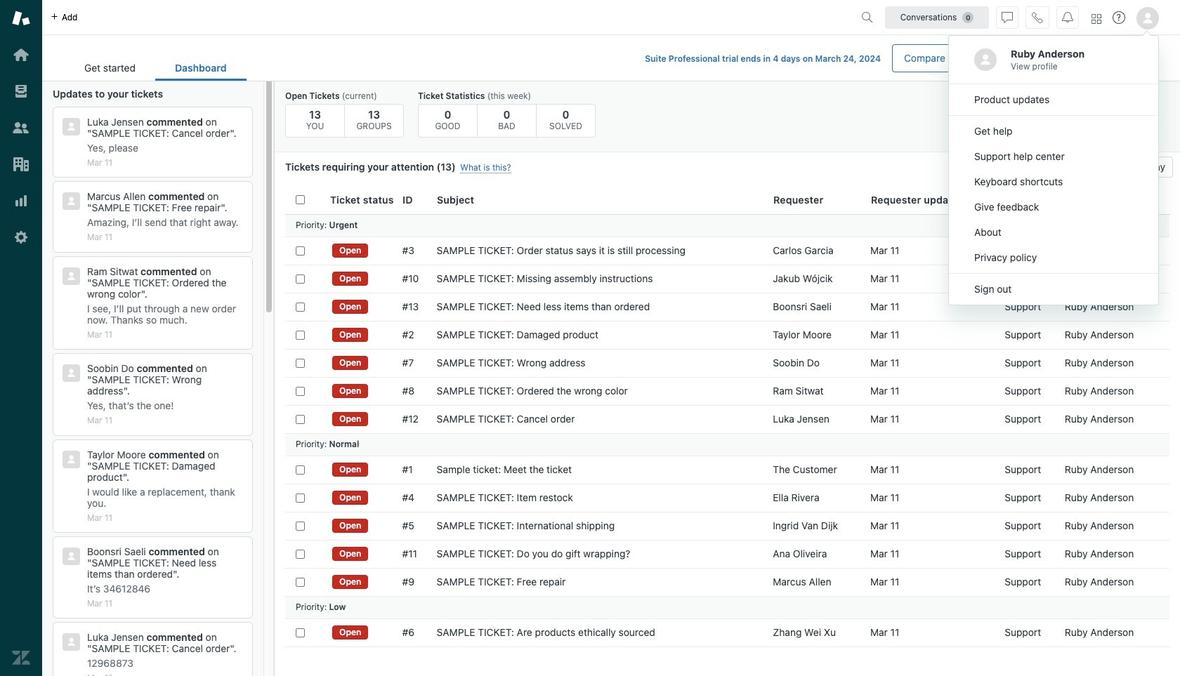 Task type: locate. For each thing, give the bounding box(es) containing it.
grid
[[275, 186, 1180, 676]]

0 horizontal spatial avatar image
[[974, 48, 997, 71]]

None checkbox
[[296, 246, 305, 255], [296, 274, 305, 283], [296, 359, 305, 368], [296, 387, 305, 396], [296, 415, 305, 424], [296, 493, 305, 503], [296, 522, 305, 531], [296, 550, 305, 559], [296, 246, 305, 255], [296, 274, 305, 283], [296, 359, 305, 368], [296, 387, 305, 396], [296, 415, 305, 424], [296, 493, 305, 503], [296, 522, 305, 531], [296, 550, 305, 559]]

customers image
[[12, 119, 30, 137]]

1 horizontal spatial avatar image
[[1137, 7, 1159, 30]]

admin image
[[12, 228, 30, 247]]

zendesk products image
[[1092, 14, 1101, 24]]

avatar image
[[1137, 7, 1159, 30], [974, 48, 997, 71]]

menu
[[948, 35, 1159, 306]]

None checkbox
[[296, 302, 305, 312], [296, 331, 305, 340], [296, 465, 305, 475], [296, 578, 305, 587], [296, 628, 305, 637], [296, 302, 305, 312], [296, 331, 305, 340], [296, 465, 305, 475], [296, 578, 305, 587], [296, 628, 305, 637]]

5 menu item from the top
[[949, 195, 1158, 220]]

zendesk image
[[12, 649, 30, 667]]

0 vertical spatial avatar image
[[1137, 7, 1159, 30]]

organizations image
[[12, 155, 30, 174]]

8 menu item from the top
[[949, 277, 1158, 302]]

menu item
[[949, 87, 1158, 112], [949, 119, 1158, 144], [949, 144, 1158, 169], [949, 169, 1158, 195], [949, 195, 1158, 220], [949, 220, 1158, 245], [949, 245, 1158, 270], [949, 277, 1158, 302]]

3 menu item from the top
[[949, 144, 1158, 169]]

tab
[[65, 55, 155, 81]]

tab list
[[65, 55, 246, 81]]

Select All Tickets checkbox
[[296, 195, 305, 205]]

button displays agent's chat status as invisible. image
[[1002, 12, 1013, 23]]

1 vertical spatial avatar image
[[974, 48, 997, 71]]

reporting image
[[12, 192, 30, 210]]



Task type: describe. For each thing, give the bounding box(es) containing it.
main element
[[0, 0, 42, 676]]

get help image
[[1113, 11, 1125, 24]]

2 menu item from the top
[[949, 119, 1158, 144]]

1 menu item from the top
[[949, 87, 1158, 112]]

views image
[[12, 82, 30, 100]]

March 24, 2024 text field
[[815, 53, 881, 64]]

4 menu item from the top
[[949, 169, 1158, 195]]

get started image
[[12, 46, 30, 64]]

zendesk support image
[[12, 9, 30, 27]]

notifications image
[[1062, 12, 1073, 23]]

6 menu item from the top
[[949, 220, 1158, 245]]

7 menu item from the top
[[949, 245, 1158, 270]]



